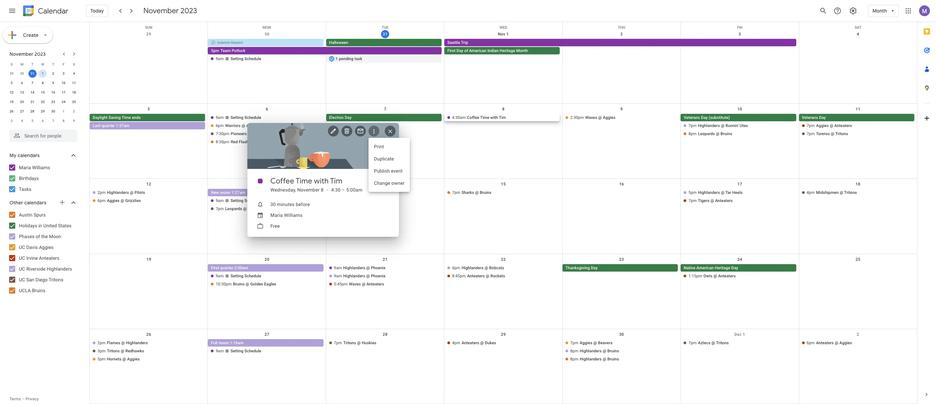 Task type: vqa. For each thing, say whether or not it's contained in the screenshot.


Task type: locate. For each thing, give the bounding box(es) containing it.
19 element
[[8, 98, 16, 106]]

time for coffee
[[480, 115, 489, 120]]

2 vertical spatial 5
[[31, 119, 33, 123]]

menu
[[369, 138, 410, 192]]

cell containing veterans day (substitute)
[[681, 114, 799, 147]]

states
[[58, 223, 72, 229]]

uc left davis on the bottom left
[[19, 245, 25, 250]]

16 element
[[49, 89, 57, 97]]

1 uc from the top
[[19, 245, 25, 250]]

first down seattle
[[447, 48, 456, 53]]

31 down the tue
[[383, 32, 388, 37]]

1 vertical spatial 24
[[737, 257, 742, 262]]

veterans day
[[802, 115, 826, 120]]

1 vertical spatial 22
[[501, 257, 506, 262]]

veterans
[[684, 115, 700, 120], [802, 115, 818, 120]]

0 vertical spatial coffee
[[467, 115, 479, 120]]

calendars inside my calendars dropdown button
[[18, 153, 40, 159]]

28 inside 28 element
[[30, 110, 34, 113]]

1 vertical spatial maria
[[270, 213, 283, 218]]

month right settings menu image
[[873, 8, 887, 14]]

5pm down 3pm
[[97, 357, 106, 362]]

3 setting schedule from the top
[[231, 199, 261, 204]]

8 down 1 "cell"
[[42, 81, 44, 85]]

cell containing seattle trip
[[444, 39, 799, 63]]

11 up veterans day "button"
[[856, 107, 860, 112]]

7pm for 7pm tigers @ anteaters
[[689, 199, 697, 204]]

1 vertical spatial 23
[[619, 257, 624, 262]]

american left the indian at the right top of page
[[469, 48, 486, 53]]

1 2pm from the top
[[97, 191, 106, 195]]

day right thanksgiving
[[591, 266, 598, 271]]

time inside daylight saving time ends last quarter 1:37am
[[122, 115, 131, 120]]

7pm tigers @ anteaters
[[689, 199, 733, 204]]

0 horizontal spatial 6
[[21, 81, 23, 85]]

1 vertical spatial 4
[[73, 72, 75, 75]]

uc san diego tritons
[[19, 278, 63, 283]]

leopards down 7pm highlanders @ runnin' utes
[[698, 132, 715, 136]]

first up 10:30pm
[[211, 266, 219, 271]]

5 for november 2023
[[11, 81, 13, 85]]

day left (substitute)
[[701, 115, 708, 120]]

day for election day
[[345, 115, 352, 120]]

14 left owner
[[383, 182, 388, 187]]

of inside other calendars list
[[36, 234, 40, 240]]

0 vertical spatial 2pm
[[97, 191, 106, 195]]

calendars for my calendars
[[18, 153, 40, 159]]

7pm left aztecs
[[689, 341, 697, 346]]

time for saving
[[122, 115, 131, 120]]

main drawer image
[[8, 7, 16, 15]]

time up 1:37am at the top
[[122, 115, 131, 120]]

0 vertical spatial with
[[490, 115, 498, 120]]

november
[[143, 6, 179, 16], [9, 51, 33, 57], [297, 188, 320, 193]]

6 inside row
[[42, 119, 44, 123]]

8 left ⋅
[[321, 188, 324, 193]]

schedule down new moon 1:27am button
[[244, 199, 261, 204]]

day for thanksgiving day
[[591, 266, 598, 271]]

december 9 element
[[70, 117, 78, 125]]

veterans up the toreros
[[802, 115, 818, 120]]

0 vertical spatial 3
[[739, 32, 741, 37]]

submit report button
[[208, 39, 323, 46]]

11 up 18 element
[[72, 81, 76, 85]]

0 vertical spatial 28
[[30, 110, 34, 113]]

2 s from the left
[[73, 62, 75, 66]]

0 horizontal spatial williams
[[32, 165, 50, 171]]

14 inside row group
[[30, 91, 34, 94]]

0 vertical spatial 25
[[72, 100, 76, 104]]

submit
[[217, 40, 230, 45]]

2 horizontal spatial 6
[[266, 107, 268, 112]]

waves right 5:45pm
[[349, 282, 361, 287]]

26 inside november 2023 grid
[[10, 110, 14, 113]]

1 left pending
[[336, 57, 338, 61]]

4 down sat
[[857, 32, 859, 37]]

5 setting from the top
[[231, 349, 243, 354]]

25 element
[[70, 98, 78, 106]]

6pm for 6pm aggies @ grizzlies
[[97, 199, 106, 204]]

1 vertical spatial 27
[[265, 333, 269, 337]]

american up owls
[[696, 266, 714, 271]]

30
[[265, 32, 269, 37], [20, 72, 24, 75], [51, 110, 55, 113], [270, 202, 276, 207], [619, 333, 624, 337]]

1 horizontal spatial coffee
[[467, 115, 479, 120]]

uc for uc san diego tritons
[[19, 278, 25, 283]]

tab list
[[918, 22, 936, 386]]

2 horizontal spatial 4
[[857, 32, 859, 37]]

24 inside grid
[[737, 257, 742, 262]]

1 phoenix from the top
[[371, 266, 386, 271]]

bobcats up rockets
[[489, 266, 504, 271]]

month right the indian at the right top of page
[[516, 48, 528, 53]]

williams down my calendars dropdown button on the left top of the page
[[32, 165, 50, 171]]

0 vertical spatial quarter
[[102, 124, 115, 128]]

10
[[62, 81, 66, 85], [737, 107, 742, 112]]

with inside coffee time with tim wednesday, november 8 ⋅ 4:30 – 5:00am
[[314, 177, 329, 186]]

2 vertical spatial 6
[[42, 119, 44, 123]]

6 for sun
[[266, 107, 268, 112]]

5 inside grid
[[148, 107, 150, 112]]

2 vertical spatial 5pm
[[97, 357, 106, 362]]

day inside 'button'
[[731, 266, 738, 271]]

0 vertical spatial heritage
[[500, 48, 515, 53]]

5 down 28 element
[[31, 119, 33, 123]]

0 horizontal spatial maria williams
[[19, 165, 50, 171]]

16 inside row group
[[51, 91, 55, 94]]

5 for sun
[[148, 107, 150, 112]]

7pm for 7pm bobcats @ highlanders
[[334, 132, 342, 136]]

first
[[447, 48, 456, 53], [211, 266, 219, 271]]

26 for 1
[[10, 110, 14, 113]]

leopards down 1:27am
[[225, 207, 242, 212]]

1 horizontal spatial november
[[143, 6, 179, 16]]

grid containing 29
[[89, 22, 917, 405]]

other
[[9, 200, 23, 206]]

0 vertical spatial leopards
[[698, 132, 715, 136]]

6 inside grid
[[266, 107, 268, 112]]

23 down 16 element
[[51, 100, 55, 104]]

5pm up 7pm tigers @ anteaters
[[689, 191, 697, 195]]

setting down 2:50am
[[231, 274, 243, 279]]

today
[[90, 8, 104, 14]]

0 horizontal spatial maria
[[19, 165, 31, 171]]

0 horizontal spatial 5pm
[[97, 357, 106, 362]]

row group
[[6, 69, 79, 126]]

7pm for 7pm toreros @ tritons
[[807, 132, 815, 136]]

5 down october 29 element at the left top
[[11, 81, 13, 85]]

day down trip
[[457, 48, 463, 53]]

5pm for 5pm hornets @ aggies
[[97, 357, 106, 362]]

5pm left team
[[211, 48, 219, 53]]

27 up the full moon 1:16am button
[[265, 333, 269, 337]]

7pm left the toreros
[[807, 132, 815, 136]]

in
[[38, 223, 42, 229]]

0 vertical spatial 5pm
[[211, 48, 219, 53]]

0 horizontal spatial american
[[469, 48, 486, 53]]

0 horizontal spatial 12
[[10, 91, 14, 94]]

veterans inside button
[[684, 115, 700, 120]]

20 down 13 element
[[20, 100, 24, 104]]

maria williams up birthdays
[[19, 165, 50, 171]]

halloween button
[[326, 39, 442, 46]]

1 vertical spatial 12
[[146, 182, 151, 187]]

schedule down the full moon 1:16am button
[[244, 349, 261, 354]]

4 schedule from the top
[[244, 274, 261, 279]]

november 2023 up sun
[[143, 6, 197, 16]]

31 right october 30 element
[[30, 72, 34, 75]]

8pm for 7pm
[[689, 132, 697, 136]]

setting down 1:16am
[[231, 349, 243, 354]]

1 horizontal spatial 2023
[[181, 6, 197, 16]]

12 inside november 2023 grid
[[10, 91, 14, 94]]

daylight saving time ends button
[[90, 114, 205, 122]]

12
[[10, 91, 14, 94], [146, 182, 151, 187]]

cell containing full moon 1:16am
[[208, 340, 326, 364]]

cell containing 7pm
[[563, 340, 681, 364]]

8:30pm
[[216, 140, 229, 145]]

8:30pm red flash @ bruins
[[216, 140, 266, 145]]

maria williams inside my calendars list
[[19, 165, 50, 171]]

tritons inside other calendars list
[[49, 278, 63, 283]]

4
[[857, 32, 859, 37], [73, 72, 75, 75], [21, 119, 23, 123]]

row containing s
[[6, 60, 79, 69]]

quarter left 2:50am
[[220, 266, 233, 271]]

0 vertical spatial 21
[[30, 100, 34, 104]]

0 horizontal spatial 9
[[52, 81, 54, 85]]

tritons for 7pm toreros @ tritons
[[835, 132, 848, 136]]

3 setting from the top
[[231, 199, 243, 204]]

uc left riverside at left
[[19, 267, 25, 272]]

flames
[[107, 341, 120, 346]]

w
[[41, 62, 44, 66]]

17 up heels
[[737, 182, 742, 187]]

setting up 7pm leopards @ tritons
[[231, 199, 243, 204]]

2 uc from the top
[[19, 256, 25, 261]]

23 element
[[49, 98, 57, 106]]

email event details image
[[357, 128, 364, 135]]

2 vertical spatial 3
[[11, 119, 13, 123]]

month
[[873, 8, 887, 14], [516, 48, 528, 53]]

day up the 7pm aggies @ anteaters
[[819, 115, 826, 120]]

7 up 'election day' button
[[384, 107, 386, 112]]

november 2023 up 'm'
[[9, 51, 46, 57]]

26
[[10, 110, 14, 113], [146, 333, 151, 337]]

11 inside row group
[[72, 81, 76, 85]]

calendars inside other calendars dropdown button
[[24, 200, 46, 206]]

0 horizontal spatial 3
[[11, 119, 13, 123]]

23 up thanksgiving day button
[[619, 257, 624, 262]]

6pm for 6pm highlanders @ bobcats
[[452, 266, 460, 271]]

8:45pm
[[452, 274, 466, 279]]

8 up 4:30am coffee time with tim
[[502, 107, 505, 112]]

29 element
[[39, 108, 47, 116]]

row
[[90, 22, 917, 30], [90, 29, 917, 104], [6, 60, 79, 69], [6, 69, 79, 79], [6, 79, 79, 88], [6, 88, 79, 97], [6, 97, 79, 107], [90, 104, 917, 179], [6, 107, 79, 116], [6, 116, 79, 126], [90, 179, 917, 254], [90, 254, 917, 330], [90, 330, 917, 405]]

1
[[507, 32, 509, 37], [336, 57, 338, 61], [42, 72, 44, 75], [63, 110, 65, 113], [743, 333, 745, 337]]

1 vertical spatial 16
[[619, 182, 624, 187]]

quarter down saving
[[102, 124, 115, 128]]

bobcats down 7pm anteaters @ spartans
[[343, 132, 358, 136]]

phoenix
[[371, 266, 386, 271], [371, 274, 386, 279]]

18
[[72, 91, 76, 94], [856, 182, 860, 187]]

october 29 element
[[8, 70, 16, 78]]

18 inside row group
[[72, 91, 76, 94]]

2 veterans from the left
[[802, 115, 818, 120]]

18 element
[[70, 89, 78, 97]]

16 inside grid
[[619, 182, 624, 187]]

duplicate
[[374, 156, 394, 162]]

veterans up 8pm leopards @ bruins
[[684, 115, 700, 120]]

1 cell
[[38, 69, 48, 79]]

4 setting schedule from the top
[[231, 274, 261, 279]]

25
[[72, 100, 76, 104], [856, 257, 860, 262]]

coffee up wednesday,
[[270, 177, 294, 186]]

11 inside grid
[[856, 107, 860, 112]]

7pm for 7pm aggies @ beavers
[[570, 341, 578, 346]]

28 element
[[28, 108, 36, 116]]

print
[[374, 144, 384, 150]]

cell containing native american heritage day
[[681, 265, 799, 289]]

5 setting schedule from the top
[[231, 349, 261, 354]]

setting
[[231, 57, 243, 61], [231, 115, 243, 120], [231, 199, 243, 204], [231, 274, 243, 279], [231, 349, 243, 354]]

1 horizontal spatial leopards
[[698, 132, 715, 136]]

publish event
[[374, 169, 403, 174]]

4 down 27 element
[[21, 119, 23, 123]]

3 down fri
[[739, 32, 741, 37]]

0 vertical spatial 16
[[51, 91, 55, 94]]

6pm highlanders @ bobcats
[[452, 266, 504, 271]]

0 vertical spatial 8pm
[[689, 132, 697, 136]]

anteaters @ trojans button
[[326, 197, 442, 205]]

0 horizontal spatial 10
[[62, 81, 66, 85]]

1 vertical spatial phoenix
[[371, 274, 386, 279]]

2 schedule from the top
[[244, 115, 261, 120]]

1 horizontal spatial with
[[490, 115, 498, 120]]

november up 'm'
[[9, 51, 33, 57]]

day up 1:15pm owls @ anteaters
[[731, 266, 738, 271]]

1 t from the left
[[31, 62, 33, 66]]

0 vertical spatial 17
[[62, 91, 66, 94]]

tigers
[[698, 199, 710, 204]]

2pm up 3pm
[[97, 341, 106, 346]]

today button
[[86, 3, 108, 19]]

grid
[[89, 22, 917, 405]]

calendar heading
[[37, 6, 68, 16]]

– inside coffee time with tim wednesday, november 8 ⋅ 4:30 – 5:00am
[[342, 188, 345, 193]]

1 horizontal spatial 6
[[42, 119, 44, 123]]

7pm for 7pm tritons @ huskies
[[334, 341, 342, 346]]

0 vertical spatial 14
[[30, 91, 34, 94]]

tim
[[499, 115, 506, 120], [330, 177, 342, 186]]

of
[[464, 48, 468, 53], [36, 234, 40, 240]]

9 inside december 9 element
[[73, 119, 75, 123]]

schedule
[[244, 57, 261, 61], [244, 115, 261, 120], [244, 199, 261, 204], [244, 274, 261, 279], [244, 349, 261, 354]]

0 vertical spatial 7
[[31, 81, 33, 85]]

21 inside grid
[[383, 257, 388, 262]]

4 setting from the top
[[231, 274, 243, 279]]

0 vertical spatial 27
[[20, 110, 24, 113]]

2pm for 2pm highlanders @ pilots
[[97, 191, 106, 195]]

1 horizontal spatial t
[[52, 62, 54, 66]]

17
[[62, 91, 66, 94], [737, 182, 742, 187]]

19 inside 19 element
[[10, 100, 14, 104]]

veterans inside "button"
[[802, 115, 818, 120]]

tritons left the huskies
[[343, 341, 356, 346]]

27 inside 27 element
[[20, 110, 24, 113]]

0 horizontal spatial 14
[[30, 91, 34, 94]]

1 vertical spatial coffee
[[270, 177, 294, 186]]

13
[[20, 91, 24, 94]]

tritons for 7pm leopards @ tritons
[[248, 207, 260, 212]]

1 vertical spatial 8pm highlanders @ bruins
[[570, 357, 619, 362]]

0 horizontal spatial 27
[[20, 110, 24, 113]]

1 vertical spatial november 2023
[[9, 51, 46, 57]]

moon right full
[[219, 341, 229, 346]]

setting schedule down 1:27am
[[231, 199, 261, 204]]

1 inside button
[[336, 57, 338, 61]]

seattle trip button
[[444, 39, 796, 46]]

waves
[[585, 115, 597, 120], [349, 282, 361, 287]]

day inside "button"
[[819, 115, 826, 120]]

1 veterans from the left
[[684, 115, 700, 120]]

30 for 30 minutes before
[[270, 202, 276, 207]]

mon
[[263, 25, 271, 30]]

0 horizontal spatial 16
[[51, 91, 55, 94]]

tim inside coffee time with tim wednesday, november 8 ⋅ 4:30 – 5:00am
[[330, 177, 342, 186]]

@
[[598, 115, 602, 120], [242, 124, 245, 128], [362, 124, 366, 128], [721, 124, 725, 128], [830, 124, 833, 128], [248, 132, 251, 136], [359, 132, 363, 136], [716, 132, 720, 136], [831, 132, 835, 136], [250, 140, 253, 145], [130, 191, 134, 195], [355, 191, 358, 195], [475, 191, 479, 195], [721, 191, 725, 195], [840, 191, 843, 195], [121, 199, 124, 204], [362, 199, 366, 204], [711, 199, 714, 204], [243, 207, 247, 212], [366, 266, 370, 271], [485, 266, 488, 271], [366, 274, 370, 279], [486, 274, 489, 279], [714, 274, 717, 279], [246, 282, 249, 287], [362, 282, 365, 287], [121, 341, 125, 346], [357, 341, 361, 346], [480, 341, 484, 346], [593, 341, 597, 346], [712, 341, 715, 346], [835, 341, 839, 346], [121, 349, 124, 354], [603, 349, 606, 354], [122, 357, 126, 362], [603, 357, 606, 362]]

cell containing 5pm
[[681, 189, 799, 214]]

7pm left the huskies
[[334, 341, 342, 346]]

19
[[10, 100, 14, 104], [146, 257, 151, 262]]

schedule for first quarter 2:50am
[[244, 274, 261, 279]]

s right f
[[73, 62, 75, 66]]

0 horizontal spatial t
[[31, 62, 33, 66]]

create
[[23, 32, 39, 38]]

december 7 element
[[49, 117, 57, 125]]

december 5 element
[[28, 117, 36, 125]]

13 element
[[18, 89, 26, 97]]

6pm inside cell
[[452, 266, 460, 271]]

9 for november 2023
[[52, 81, 54, 85]]

0 horizontal spatial bobcats
[[343, 132, 358, 136]]

trojans
[[367, 199, 380, 204]]

1 vertical spatial month
[[516, 48, 528, 53]]

10 inside november 2023 grid
[[62, 81, 66, 85]]

fri
[[737, 25, 743, 30]]

setting schedule
[[231, 57, 261, 61], [231, 115, 261, 120], [231, 199, 261, 204], [231, 274, 261, 279], [231, 349, 261, 354]]

4 uc from the top
[[19, 278, 25, 283]]

0 horizontal spatial heritage
[[500, 48, 515, 53]]

bruins
[[721, 132, 732, 136], [254, 140, 266, 145], [480, 191, 491, 195], [233, 282, 245, 287], [32, 288, 45, 294], [607, 349, 619, 354], [607, 357, 619, 362]]

of left the
[[36, 234, 40, 240]]

1 right nov
[[507, 32, 509, 37]]

24 up native american heritage day 'button'
[[737, 257, 742, 262]]

7pm for 7pm aztecs @ tritons
[[689, 341, 697, 346]]

0 horizontal spatial 15
[[41, 91, 45, 94]]

diego
[[35, 278, 48, 283]]

tritons for uc san diego tritons
[[49, 278, 63, 283]]

5pm for 5pm team potluck
[[211, 48, 219, 53]]

6
[[21, 81, 23, 85], [266, 107, 268, 112], [42, 119, 44, 123]]

veterans day (substitute)
[[684, 115, 730, 120]]

0 horizontal spatial veterans
[[684, 115, 700, 120]]

setting for 1:27am
[[231, 199, 243, 204]]

20 inside row group
[[20, 100, 24, 104]]

coffee right 4:30am
[[467, 115, 479, 120]]

free
[[270, 224, 280, 229]]

24 down 17 element
[[62, 100, 66, 104]]

0 vertical spatial first
[[447, 48, 456, 53]]

@ inside button
[[362, 199, 366, 204]]

day inside seattle trip first day of american indian heritage month
[[457, 48, 463, 53]]

1 horizontal spatial 10
[[737, 107, 742, 112]]

anteaters inside other calendars list
[[39, 256, 59, 261]]

tritons right aztecs
[[716, 341, 729, 346]]

coffee time with tim heading
[[270, 177, 342, 186]]

election day button
[[326, 114, 442, 122]]

tritons
[[252, 132, 265, 136], [835, 132, 848, 136], [844, 191, 857, 195], [248, 207, 260, 212], [49, 278, 63, 283], [343, 341, 356, 346], [716, 341, 729, 346], [107, 349, 120, 354]]

0 horizontal spatial 19
[[10, 100, 14, 104]]

2pm up 6pm aggies @ grizzlies
[[97, 191, 106, 195]]

22 down 15 'element'
[[41, 100, 45, 104]]

20 inside grid
[[265, 257, 269, 262]]

21 element
[[28, 98, 36, 106]]

4 up 11 element
[[73, 72, 75, 75]]

6pm for 6pm anteaters @ aggies
[[807, 341, 815, 346]]

0 horizontal spatial s
[[11, 62, 13, 66]]

7pm for 7pm highlanders @ runnin' utes
[[689, 124, 697, 128]]

26 down 19 element
[[10, 110, 14, 113]]

calendars right my
[[18, 153, 40, 159]]

1 vertical spatial 2pm
[[97, 341, 106, 346]]

11
[[72, 81, 76, 85], [856, 107, 860, 112]]

0 horizontal spatial –
[[22, 397, 25, 402]]

15 inside 'element'
[[41, 91, 45, 94]]

7 down 30 element
[[52, 119, 54, 123]]

october 31, today element
[[28, 70, 36, 78]]

30 for 30 element
[[51, 110, 55, 113]]

cell containing new moon 1:27am
[[208, 189, 326, 214]]

0 horizontal spatial 31
[[30, 72, 34, 75]]

0 horizontal spatial quarter
[[102, 124, 115, 128]]

18 down 11 element
[[72, 91, 76, 94]]

26 up 2pm flames @ highlanders
[[146, 333, 151, 337]]

holidays
[[19, 223, 37, 229]]

5 schedule from the top
[[244, 349, 261, 354]]

2 horizontal spatial 7
[[384, 107, 386, 112]]

tasks
[[19, 187, 31, 192]]

16
[[51, 91, 55, 94], [619, 182, 624, 187]]

2 t from the left
[[52, 62, 54, 66]]

1 down 24 element
[[63, 110, 65, 113]]

10 for november 2023
[[62, 81, 66, 85]]

time inside coffee time with tim wednesday, november 8 ⋅ 4:30 – 5:00am
[[296, 177, 312, 186]]

first inside seattle trip first day of american indian heritage month
[[447, 48, 456, 53]]

first day of american indian heritage month button
[[444, 47, 560, 54]]

3 uc from the top
[[19, 267, 25, 272]]

tritons up the "8:30pm red flash @ bruins"
[[252, 132, 265, 136]]

tritons right diego
[[49, 278, 63, 283]]

december 1 element
[[60, 108, 68, 116]]

27
[[20, 110, 24, 113], [265, 333, 269, 337]]

ucla bruins
[[19, 288, 45, 294]]

7pm for 7pm leopards @ tritons
[[216, 207, 224, 212]]

2 horizontal spatial 5
[[148, 107, 150, 112]]

1 vertical spatial first
[[211, 266, 219, 271]]

indian
[[488, 48, 499, 53]]

2 setting schedule from the top
[[231, 115, 261, 120]]

2 8pm highlanders @ bruins from the top
[[570, 357, 619, 362]]

7pm down veterans day
[[807, 124, 815, 128]]

leopards for leopards @ tritons
[[225, 207, 242, 212]]

setting schedule down potluck at the top left of page
[[231, 57, 261, 61]]

10 up 17 element
[[62, 81, 66, 85]]

aggies inside other calendars list
[[39, 245, 54, 250]]

1 vertical spatial 15
[[501, 182, 506, 187]]

flash
[[239, 140, 249, 145]]

0 vertical spatial tim
[[499, 115, 506, 120]]

0 horizontal spatial 25
[[72, 100, 76, 104]]

1 horizontal spatial tim
[[499, 115, 506, 120]]

election day
[[329, 115, 352, 120]]

11 for november 2023
[[72, 81, 76, 85]]

event
[[391, 169, 403, 174]]

7pm left tigers
[[689, 199, 697, 204]]

1 down w
[[42, 72, 44, 75]]

0 vertical spatial 20
[[20, 100, 24, 104]]

1 horizontal spatial quarter
[[220, 266, 233, 271]]

0 horizontal spatial 21
[[30, 100, 34, 104]]

– right terms link
[[22, 397, 25, 402]]

1 horizontal spatial time
[[296, 177, 312, 186]]

setting for 2:50am
[[231, 274, 243, 279]]

0 vertical spatial 5
[[11, 81, 13, 85]]

1 vertical spatial 31
[[30, 72, 34, 75]]

day for veterans day (substitute)
[[701, 115, 708, 120]]

7pm
[[334, 124, 342, 128], [689, 124, 697, 128], [807, 124, 815, 128], [334, 132, 342, 136], [807, 132, 815, 136], [452, 191, 460, 195], [689, 199, 697, 204], [216, 207, 224, 212], [334, 341, 342, 346], [570, 341, 578, 346], [689, 341, 697, 346]]

other calendars button
[[1, 198, 84, 208]]

27 for dec 1
[[265, 333, 269, 337]]

1 horizontal spatial month
[[873, 8, 887, 14]]

5 up daylight saving time ends button
[[148, 107, 150, 112]]

moon
[[220, 191, 230, 195], [219, 341, 229, 346]]

0 vertical spatial 10
[[62, 81, 66, 85]]

cell
[[90, 39, 208, 63], [208, 39, 444, 63], [326, 39, 444, 63], [444, 39, 799, 63], [563, 39, 681, 63], [681, 39, 799, 63], [799, 39, 917, 63], [90, 114, 208, 147], [208, 114, 326, 147], [326, 114, 444, 147], [681, 114, 799, 147], [799, 114, 917, 147], [90, 189, 208, 214], [208, 189, 326, 214], [326, 189, 444, 214], [563, 189, 681, 214], [681, 189, 799, 214], [90, 265, 208, 289], [208, 265, 326, 289], [326, 265, 444, 289], [444, 265, 563, 289], [681, 265, 799, 289], [799, 265, 917, 289], [90, 340, 208, 364], [208, 340, 326, 364], [563, 340, 681, 364]]

0 horizontal spatial month
[[516, 48, 528, 53]]

my calendars list
[[1, 162, 84, 195]]

privacy link
[[26, 397, 39, 402]]

7 down the "october 31, today" element
[[31, 81, 33, 85]]

None search field
[[0, 127, 84, 142]]

veterans for 7pm highlanders @ runnin' utes
[[684, 115, 700, 120]]

setting down potluck at the top left of page
[[231, 57, 243, 61]]

1 vertical spatial 9am highlanders @ phoenix
[[334, 274, 386, 279]]

24
[[62, 100, 66, 104], [737, 257, 742, 262]]

23 inside grid
[[51, 100, 55, 104]]

1 horizontal spatial 19
[[146, 257, 151, 262]]

6pm aggies @ grizzlies
[[97, 199, 141, 204]]

hornets
[[107, 357, 121, 362]]

maria williams down "minutes"
[[270, 213, 303, 218]]

1 horizontal spatial 25
[[856, 257, 860, 262]]

schedule up 6pm warriors @ aggies
[[244, 115, 261, 120]]

of inside seattle trip first day of american indian heritage month
[[464, 48, 468, 53]]

1 horizontal spatial 21
[[383, 257, 388, 262]]

28
[[30, 110, 34, 113], [383, 333, 388, 337]]

1 right dec
[[743, 333, 745, 337]]

0 vertical spatial williams
[[32, 165, 50, 171]]

cell containing daylight saving time ends
[[90, 114, 208, 147]]

calendar element
[[22, 4, 68, 19]]

5pm for 5pm highlanders @ tar heels
[[689, 191, 697, 195]]

3 inside december 3 element
[[11, 119, 13, 123]]

Search for people text field
[[14, 130, 73, 142]]

time right 4:30am
[[480, 115, 489, 120]]

0 horizontal spatial 28
[[30, 110, 34, 113]]

20 up first quarter 2:50am "button"
[[265, 257, 269, 262]]

3 schedule from the top
[[244, 199, 261, 204]]

21 inside row group
[[30, 100, 34, 104]]

day right election
[[345, 115, 352, 120]]

3 down f
[[63, 72, 65, 75]]

0 vertical spatial 6
[[21, 81, 23, 85]]

schedule down potluck at the top left of page
[[244, 57, 261, 61]]

0 vertical spatial 15
[[41, 91, 45, 94]]

1 horizontal spatial waves
[[585, 115, 597, 120]]

2 2pm from the top
[[97, 341, 106, 346]]

minutes
[[277, 202, 295, 207]]



Task type: describe. For each thing, give the bounding box(es) containing it.
7pm for 7pm aggies @ anteaters
[[807, 124, 815, 128]]

privacy
[[26, 397, 39, 402]]

aztecs
[[698, 341, 711, 346]]

anteaters inside anteaters @ trojans button
[[343, 199, 361, 204]]

first quarter 2:50am button
[[208, 265, 323, 272]]

row group containing 29
[[6, 69, 79, 126]]

schedule for full moon 1:16am
[[244, 349, 261, 354]]

native
[[684, 266, 695, 271]]

2pm for 2pm flames @ highlanders
[[97, 341, 106, 346]]

tritons down flames
[[107, 349, 120, 354]]

other calendars list
[[1, 210, 84, 296]]

pioneers
[[231, 132, 247, 136]]

1 horizontal spatial 7
[[52, 119, 54, 123]]

8:45pm anteaters @ rockets
[[452, 274, 505, 279]]

december 4 element
[[18, 117, 26, 125]]

quarter inside daylight saving time ends last quarter 1:37am
[[102, 124, 115, 128]]

14 element
[[28, 89, 36, 97]]

bruins inside other calendars list
[[32, 288, 45, 294]]

31 cell
[[27, 69, 38, 79]]

last
[[93, 124, 101, 128]]

7 for november 2023
[[31, 81, 33, 85]]

pilots
[[135, 191, 145, 195]]

1:27am
[[231, 191, 245, 195]]

26 for dec 1
[[146, 333, 151, 337]]

red
[[231, 140, 238, 145]]

seattle trip first day of american indian heritage month
[[447, 40, 528, 53]]

heritage inside seattle trip first day of american indian heritage month
[[500, 48, 515, 53]]

25 inside november 2023 grid
[[72, 100, 76, 104]]

rockets
[[490, 274, 505, 279]]

1 horizontal spatial 23
[[619, 257, 624, 262]]

uc for uc davis aggies
[[19, 245, 25, 250]]

new moon 1:27am button
[[208, 189, 323, 197]]

8 down december 1 element
[[63, 119, 65, 123]]

7pm aggies @ beavers
[[570, 341, 613, 346]]

24 element
[[60, 98, 68, 106]]

sat
[[855, 25, 862, 30]]

30 element
[[49, 108, 57, 116]]

other calendars
[[9, 200, 46, 206]]

setting schedule for full moon 1:16am
[[231, 349, 261, 354]]

1 schedule from the top
[[244, 57, 261, 61]]

1:15pm owls @ anteaters
[[689, 274, 736, 279]]

last quarter 1:37am button
[[90, 122, 205, 130]]

1 8pm highlanders @ bruins from the top
[[570, 349, 619, 354]]

4:30am
[[452, 115, 466, 120]]

submit report
[[217, 40, 243, 45]]

anteaters @ trojans
[[343, 199, 380, 204]]

10 element
[[60, 79, 68, 87]]

redhawks
[[125, 349, 144, 354]]

tritons for 7:30pm pioneers @ tritons
[[252, 132, 265, 136]]

new moon 1:27am
[[211, 191, 245, 195]]

1 setting from the top
[[231, 57, 243, 61]]

delete event image
[[344, 128, 350, 135]]

8 inside grid
[[502, 107, 505, 112]]

veterans for 7pm aggies @ anteaters
[[802, 115, 818, 120]]

quarter inside "button"
[[220, 266, 233, 271]]

full moon 1:16am
[[211, 341, 244, 346]]

7:30pm pioneers @ tritons
[[216, 132, 265, 136]]

1 horizontal spatial 3
[[63, 72, 65, 75]]

american inside seattle trip first day of american indian heritage month
[[469, 48, 486, 53]]

huskies
[[362, 341, 376, 346]]

uc irvine anteaters
[[19, 256, 59, 261]]

leopards for leopards @ bruins
[[698, 132, 715, 136]]

11 for sun
[[856, 107, 860, 112]]

8pm for 8pm
[[570, 357, 578, 362]]

22 element
[[39, 98, 47, 106]]

1 horizontal spatial 18
[[856, 182, 860, 187]]

27 for 1
[[20, 110, 24, 113]]

4pm for 4pm anteaters @ dukes
[[452, 341, 460, 346]]

1 pending task button
[[326, 55, 442, 63]]

1 horizontal spatial november 2023
[[143, 6, 197, 16]]

october 30 element
[[18, 70, 26, 78]]

calendar
[[38, 6, 68, 16]]

1 inside "cell"
[[42, 72, 44, 75]]

pending
[[339, 57, 354, 61]]

halloween
[[329, 40, 348, 45]]

menu containing print
[[369, 138, 410, 192]]

4pm for 4pm midshipmen @ tritons
[[807, 191, 815, 195]]

heritage inside 'button'
[[715, 266, 730, 271]]

22 inside november 2023 grid
[[41, 100, 45, 104]]

sun
[[145, 25, 152, 30]]

10:30pm
[[216, 282, 232, 287]]

the
[[41, 234, 48, 240]]

1 vertical spatial 2023
[[35, 51, 46, 57]]

tritons for 7pm aztecs @ tritons
[[716, 341, 729, 346]]

full
[[211, 341, 218, 346]]

14 inside grid
[[383, 182, 388, 187]]

0 vertical spatial 31
[[383, 32, 388, 37]]

1 vertical spatial –
[[22, 397, 25, 402]]

7pm for 7pm sharks @ bruins
[[452, 191, 460, 195]]

7pm bobcats @ highlanders
[[334, 132, 386, 136]]

7pm for 7pm anteaters @ spartans
[[334, 124, 342, 128]]

utes
[[740, 124, 748, 128]]

setting schedule for first quarter 2:50am
[[231, 274, 261, 279]]

5:00am
[[346, 188, 363, 193]]

2:50am
[[234, 266, 248, 271]]

28 for dec 1
[[383, 333, 388, 337]]

3pm tritons @ redhawks
[[97, 349, 144, 354]]

4:30am coffee time with tim
[[452, 115, 506, 120]]

native american heritage day
[[684, 266, 738, 271]]

1 vertical spatial november
[[9, 51, 33, 57]]

1 vertical spatial 8pm
[[570, 349, 578, 354]]

month inside "month" "popup button"
[[873, 8, 887, 14]]

6pm for 6pm warriors @ aggies
[[216, 124, 224, 128]]

7 for sun
[[384, 107, 386, 112]]

12 element
[[8, 89, 16, 97]]

before
[[296, 202, 310, 207]]

uc for uc irvine anteaters
[[19, 256, 25, 261]]

eagles
[[264, 282, 276, 287]]

month inside seattle trip first day of american indian heritage month
[[516, 48, 528, 53]]

cell containing veterans day
[[799, 114, 917, 147]]

10 for sun
[[737, 107, 742, 112]]

5:45pm
[[334, 282, 348, 287]]

30 for october 30 element
[[20, 72, 24, 75]]

san
[[26, 278, 34, 283]]

moon
[[49, 234, 61, 240]]

cell containing halloween
[[326, 39, 444, 63]]

⋅
[[326, 188, 328, 193]]

0 vertical spatial 4
[[857, 32, 859, 37]]

ucla
[[19, 288, 31, 294]]

2 horizontal spatial 3
[[739, 32, 741, 37]]

cell containing 6pm
[[444, 265, 563, 289]]

row containing 3
[[6, 116, 79, 126]]

8pm leopards @ bruins
[[689, 132, 732, 136]]

november inside coffee time with tim wednesday, november 8 ⋅ 4:30 – 5:00am
[[297, 188, 320, 193]]

nov 1
[[498, 32, 509, 37]]

my calendars
[[9, 153, 40, 159]]

2 setting from the top
[[231, 115, 243, 120]]

warriors
[[225, 124, 241, 128]]

27 element
[[18, 108, 26, 116]]

schedule for new moon 1:27am
[[244, 199, 261, 204]]

15 element
[[39, 89, 47, 97]]

add other calendars image
[[59, 199, 66, 206]]

runnin'
[[726, 124, 739, 128]]

american inside native american heritage day 'button'
[[696, 266, 714, 271]]

0 horizontal spatial november 2023
[[9, 51, 46, 57]]

december 3 element
[[8, 117, 16, 125]]

7pm highlanders @ runnin' utes
[[689, 124, 748, 128]]

1 vertical spatial 17
[[737, 182, 742, 187]]

28 for 1
[[30, 110, 34, 113]]

december 2 element
[[70, 108, 78, 116]]

setting for 1:16am
[[231, 349, 243, 354]]

november 2023 grid
[[6, 60, 79, 126]]

coffee inside coffee time with tim wednesday, november 8 ⋅ 4:30 – 5:00am
[[270, 177, 294, 186]]

united
[[43, 223, 57, 229]]

cell containing first quarter 2:50am
[[208, 265, 326, 289]]

1 horizontal spatial williams
[[284, 213, 303, 218]]

7pm anteaters @ spartans
[[334, 124, 383, 128]]

20 element
[[18, 98, 26, 106]]

setting schedule for new moon 1:27am
[[231, 199, 261, 204]]

irvine
[[26, 256, 38, 261]]

cell containing election day
[[326, 114, 444, 147]]

1 setting schedule from the top
[[231, 57, 261, 61]]

moon for new
[[220, 191, 230, 195]]

thanksgiving day button
[[563, 265, 678, 272]]

heels
[[732, 191, 743, 195]]

17 element
[[60, 89, 68, 97]]

native american heritage day button
[[681, 265, 796, 272]]

my calendars button
[[1, 150, 84, 161]]

5:45pm waves @ anteaters
[[334, 282, 384, 287]]

tue
[[382, 25, 389, 30]]

month button
[[868, 3, 899, 19]]

change
[[374, 181, 390, 186]]

highlanders inside other calendars list
[[47, 267, 72, 272]]

report
[[231, 40, 243, 45]]

daylight saving time ends last quarter 1:37am
[[93, 115, 141, 128]]

december 8 element
[[60, 117, 68, 125]]

first inside first quarter 2:50am "button"
[[211, 266, 219, 271]]

6 for november 2023
[[21, 81, 23, 85]]

my
[[9, 153, 16, 159]]

day for veterans day
[[819, 115, 826, 120]]

potluck
[[232, 48, 245, 53]]

2 vertical spatial 4
[[21, 119, 23, 123]]

4:30
[[331, 188, 341, 193]]

settings menu image
[[849, 7, 857, 15]]

9 for sun
[[620, 107, 623, 112]]

0 vertical spatial bobcats
[[343, 132, 358, 136]]

1 vertical spatial bobcats
[[489, 266, 504, 271]]

17 inside november 2023 grid
[[62, 91, 66, 94]]

6pm warriors @ aggies
[[216, 124, 259, 128]]

24 inside row group
[[62, 100, 66, 104]]

0 vertical spatial 2023
[[181, 6, 197, 16]]

1 s from the left
[[11, 62, 13, 66]]

ends
[[132, 115, 141, 120]]

row containing sun
[[90, 22, 917, 30]]

31 inside cell
[[30, 72, 34, 75]]

cell containing submit report
[[208, 39, 444, 63]]

task
[[355, 57, 362, 61]]

5pm highlanders @ tar heels
[[689, 191, 743, 195]]

maria inside my calendars list
[[19, 165, 31, 171]]

calendars for other calendars
[[24, 200, 46, 206]]

1 pending task
[[336, 57, 362, 61]]

1:37am
[[116, 124, 130, 128]]

williams inside my calendars list
[[32, 165, 50, 171]]

1 vertical spatial 19
[[146, 257, 151, 262]]

6pm anteaters @ aggies
[[807, 341, 852, 346]]

uc for uc riverside highlanders
[[19, 267, 25, 272]]

tim inside grid
[[499, 115, 506, 120]]

waves for waves @ aggies
[[585, 115, 597, 120]]

2 9am highlanders @ phoenix from the top
[[334, 274, 386, 279]]

8 inside coffee time with tim wednesday, november 8 ⋅ 4:30 – 5:00am
[[321, 188, 324, 193]]

holidays in united states
[[19, 223, 72, 229]]

1 vertical spatial maria williams
[[270, 213, 303, 218]]

veterans day button
[[799, 114, 914, 122]]

2 phoenix from the top
[[371, 274, 386, 279]]

waves for waves @ anteaters
[[349, 282, 361, 287]]

3pm
[[97, 349, 106, 354]]

december 6 element
[[39, 117, 47, 125]]

7:30pm
[[216, 132, 229, 136]]

tritons for 4pm midshipmen @ tritons
[[844, 191, 857, 195]]

cell containing 1pm
[[326, 189, 444, 214]]

1 9am highlanders @ phoenix from the top
[[334, 266, 386, 271]]

moon for full
[[219, 341, 229, 346]]

phases of the moon
[[19, 234, 61, 240]]

11 element
[[70, 79, 78, 87]]

toreros
[[816, 132, 830, 136]]

26 element
[[8, 108, 16, 116]]



